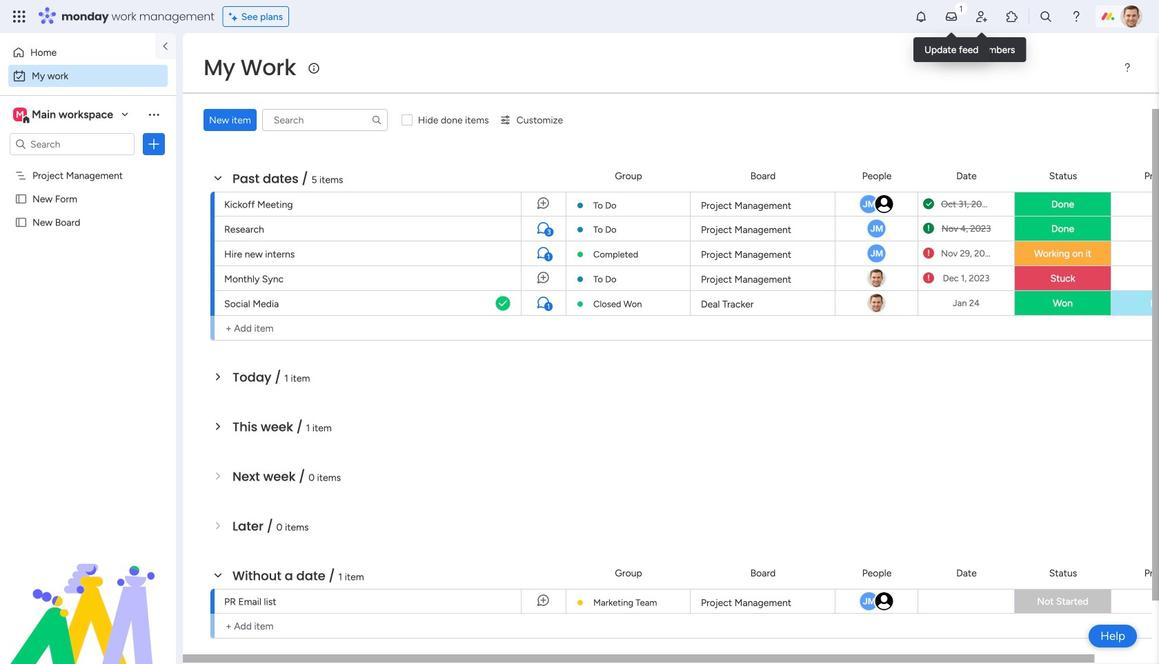 Task type: describe. For each thing, give the bounding box(es) containing it.
2 v2 overdue deadline image from the top
[[923, 247, 934, 260]]

1 vertical spatial option
[[8, 65, 168, 87]]

1 v2 overdue deadline image from the top
[[923, 222, 934, 235]]

menu image
[[1122, 62, 1133, 73]]

lottie animation image
[[0, 525, 176, 665]]

0 vertical spatial option
[[8, 41, 147, 63]]

search everything image
[[1039, 10, 1053, 23]]

rubyanndersson@gmail.com image
[[874, 591, 895, 612]]

search image
[[371, 115, 382, 126]]

v2 overdue deadline image
[[923, 272, 934, 285]]

select product image
[[12, 10, 26, 23]]

workspace image
[[13, 107, 27, 122]]

2 vertical spatial option
[[0, 163, 176, 166]]

1 image
[[955, 1, 968, 16]]

1 public board image from the top
[[14, 193, 28, 206]]

v2 done deadline image
[[923, 198, 934, 211]]



Task type: locate. For each thing, give the bounding box(es) containing it.
monday marketplace image
[[1005, 10, 1019, 23]]

notifications image
[[914, 10, 928, 23]]

Filter dashboard by text search field
[[262, 109, 388, 131]]

jeremy miller image
[[859, 591, 880, 612]]

options image
[[147, 137, 161, 151]]

1 vertical spatial v2 overdue deadline image
[[923, 247, 934, 260]]

0 vertical spatial public board image
[[14, 193, 28, 206]]

invite members image
[[975, 10, 989, 23]]

Search in workspace field
[[29, 136, 115, 152]]

lottie animation element
[[0, 525, 176, 665]]

workspace options image
[[147, 107, 161, 121]]

option
[[8, 41, 147, 63], [8, 65, 168, 87], [0, 163, 176, 166]]

1 vertical spatial public board image
[[14, 216, 28, 229]]

2 public board image from the top
[[14, 216, 28, 229]]

v2 overdue deadline image down the 'v2 done deadline' image
[[923, 222, 934, 235]]

public board image
[[14, 193, 28, 206], [14, 216, 28, 229]]

list box
[[0, 161, 176, 421]]

v2 overdue deadline image
[[923, 222, 934, 235], [923, 247, 934, 260]]

workspace selection element
[[13, 106, 115, 124]]

None search field
[[262, 109, 388, 131]]

v2 overdue deadline image up v2 overdue deadline image
[[923, 247, 934, 260]]

update feed image
[[945, 10, 959, 23]]

0 vertical spatial v2 overdue deadline image
[[923, 222, 934, 235]]

see plans image
[[229, 9, 241, 24]]

terry turtle image
[[1121, 6, 1143, 28]]

help image
[[1070, 10, 1083, 23]]



Task type: vqa. For each thing, say whether or not it's contained in the screenshot.
V2 DONE DEADLINE image on the top right of the page
yes



